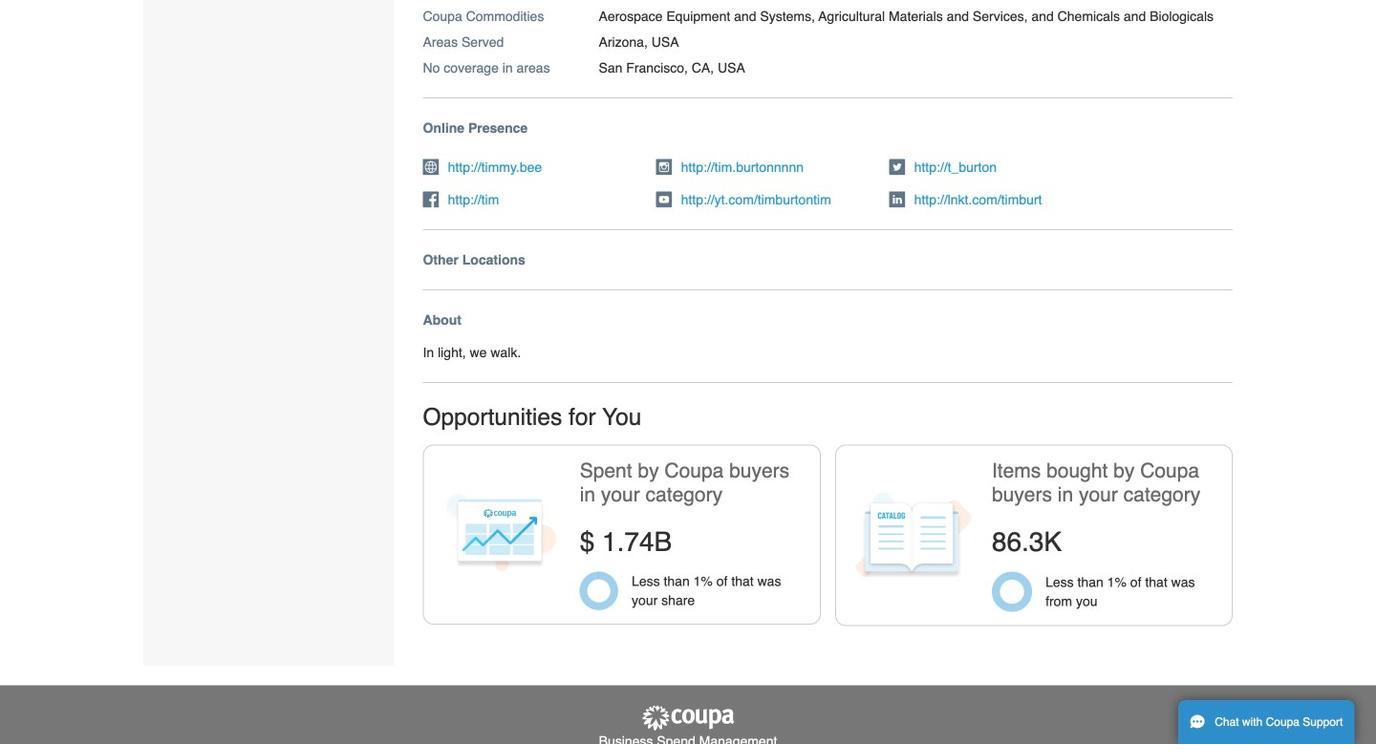 Task type: locate. For each thing, give the bounding box(es) containing it.
coupa supplier portal image
[[640, 705, 736, 732]]



Task type: vqa. For each thing, say whether or not it's contained in the screenshot.
leftmost Additional Information image
no



